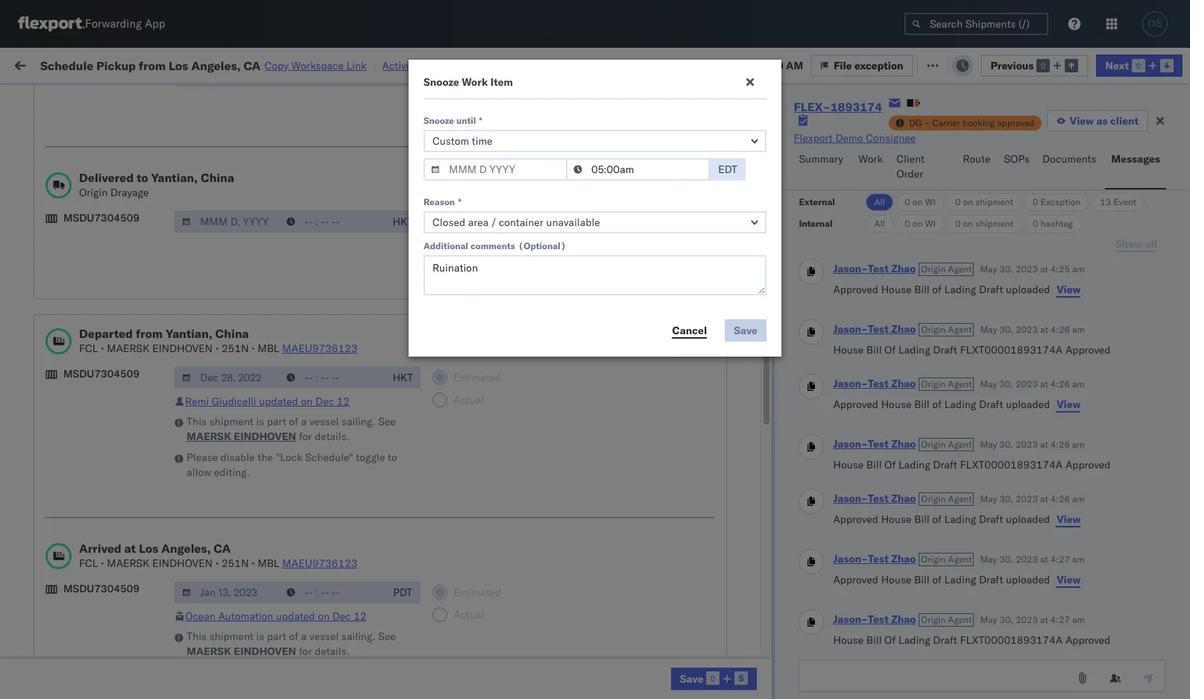 Task type: vqa. For each thing, say whether or not it's contained in the screenshot.
location to the bottom
no



Task type: describe. For each thing, give the bounding box(es) containing it.
2:59 am edt, nov 5, 2022 for schedule pickup from los angeles, ca link for 5th schedule pickup from los angeles, ca button from the bottom
[[240, 215, 371, 229]]

snooze until *
[[424, 115, 483, 126]]

3 view button from the top
[[1056, 512, 1082, 527]]

los inside arrived at los angeles, ca fcl • maersk eindhoven • 251n • mbl maeu9736123
[[139, 541, 158, 556]]

abcdefg78456546 for confirm pickup from los angeles, ca
[[1016, 445, 1116, 458]]

of for seventh jason-test zhao button from the bottom of the page
[[933, 283, 942, 296]]

3 customs from the top
[[71, 601, 113, 614]]

upload for flexport
[[34, 141, 68, 155]]

cancel
[[672, 323, 707, 337]]

pickup up ready
[[96, 58, 136, 73]]

forwarding app
[[85, 17, 165, 31]]

3 schedule pickup from los angeles, ca button from the top
[[34, 305, 212, 336]]

to inside 'delivered to yantian, china origin drayage'
[[137, 170, 148, 185]]

jan up 25,
[[316, 543, 332, 557]]

est, up 11:30 pm est, jan 28, 2023
[[285, 576, 308, 590]]

confirm delivery button
[[34, 476, 113, 493]]

may 30, 2023 at 4:26 am for third jason-test zhao button from the bottom of the page
[[981, 493, 1085, 504]]

flex-1889466 for 9:00 am est, dec 24, 2022
[[824, 478, 901, 491]]

4 jason-test zhao button from the top
[[834, 437, 916, 451]]

booking
[[963, 117, 995, 128]]

caiu7969337
[[919, 149, 989, 163]]

flex-1660288
[[824, 150, 901, 163]]

flex
[[800, 122, 816, 133]]

1 2130384 from the top
[[856, 642, 901, 655]]

flex id
[[800, 122, 828, 133]]

1 horizontal spatial flexport
[[794, 131, 833, 145]]

numbers for container numbers
[[919, 128, 956, 139]]

track
[[380, 58, 405, 71]]

-- : -- -- text field for delivered to yantian, china
[[279, 210, 385, 233]]

2 resize handle column header from the left
[[379, 116, 397, 699]]

5 schedule delivery appointment link from the top
[[34, 640, 183, 655]]

of for fifth jason-test zhao button from the bottom
[[933, 398, 942, 411]]

2 vertical spatial nov
[[310, 347, 330, 360]]

jan left '28,'
[[316, 609, 332, 623]]

angeles, for confirm pickup from los angeles, ca button
[[154, 437, 195, 450]]

2 hlxu8034992 from the top
[[1077, 215, 1151, 228]]

4:26 for third jason-test zhao button from the bottom of the page
[[1051, 493, 1070, 504]]

2 schedule delivery appointment from the top
[[34, 280, 183, 294]]

filtered
[[15, 91, 51, 105]]

app
[[145, 17, 165, 31]]

the
[[258, 451, 273, 464]]

7:00 pm est, dec 23, 2022
[[240, 445, 376, 458]]

zhao for fifth jason-test zhao button from the bottom
[[892, 377, 916, 390]]

2 vertical spatial work
[[859, 152, 883, 166]]

6 am from the top
[[1073, 554, 1085, 565]]

zhao for seventh jason-test zhao button from the bottom of the page
[[892, 262, 916, 275]]

house bill of lading draft flxt00001893174a approved for first jason-test zhao button from the bottom of the page
[[834, 633, 1111, 647]]

am for schedule pickup from los angeles, ca link for 3rd schedule pickup from los angeles, ca button from the bottom
[[265, 314, 283, 327]]

activity
[[382, 59, 418, 72]]

import work button
[[121, 48, 195, 81]]

fcl inside arrived at los angeles, ca fcl • maersk eindhoven • 251n • mbl maeu9736123
[[79, 557, 98, 570]]

0 vertical spatial flexport demo consignee
[[794, 131, 916, 145]]

test123456 for upload customs clearance documents link corresponding to bosch ocean test
[[1016, 347, 1079, 360]]

2 zimu3048342 from the top
[[1016, 675, 1087, 688]]

flxt00001893174a for first jason-test zhao button from the bottom of the page
[[960, 633, 1063, 647]]

3 karl from the top
[[778, 609, 798, 623]]

eindhoven inside arrived at los angeles, ca fcl • maersk eindhoven • 251n • mbl maeu9736123
[[152, 557, 213, 570]]

3 resize handle column header from the left
[[431, 116, 449, 699]]

uploaded for third view button from the bottom
[[1006, 398, 1050, 411]]

edt
[[719, 163, 738, 176]]

3 jason-test zhao origin agent from the top
[[834, 377, 972, 390]]

1 flex-1846748 from the top
[[824, 182, 901, 196]]

until
[[457, 115, 476, 126]]

1 integration test account - karl lagerfeld from the top
[[651, 511, 845, 524]]

1 am from the top
[[1073, 263, 1085, 275]]

origin for fourth jason-test zhao button from the top of the page
[[922, 439, 946, 450]]

view inside "button"
[[1070, 114, 1094, 128]]

cst
[[393, 69, 413, 82]]

1 hlxu6269489, from the top
[[998, 182, 1075, 195]]

maersk up please
[[187, 430, 231, 443]]

est, down 11:30 pm est, jan 28, 2023
[[284, 642, 307, 655]]

pm up 8:30 pm est, jan 30, 2023
[[272, 609, 288, 623]]

pickup up departed
[[81, 305, 113, 319]]

6 jason-test zhao origin agent from the top
[[834, 552, 972, 565]]

of for second jason-test zhao button from the bottom of the page
[[933, 573, 942, 586]]

0 vertical spatial nov
[[311, 215, 330, 229]]

ready
[[114, 92, 141, 103]]

2 edt, from the top
[[285, 314, 308, 327]]

progress
[[234, 92, 271, 103]]

schedule"
[[305, 451, 353, 464]]

mbl/mawb numbers
[[1016, 122, 1107, 133]]

reason
[[424, 196, 455, 207]]

msdu7304509 for arrived
[[63, 582, 140, 595]]

documents button
[[1037, 145, 1106, 189]]

log
[[421, 59, 438, 72]]

5 am from the top
[[1073, 493, 1085, 504]]

(optional)
[[518, 240, 566, 251]]

11:30 pm est, jan 28, 2023
[[240, 609, 380, 623]]

schedule pickup from rotterdam, netherlands button
[[34, 535, 212, 566]]

Search Shipments (/) text field
[[905, 13, 1049, 35]]

3 lagerfeld from the top
[[800, 609, 845, 623]]

3 am from the top
[[1073, 378, 1085, 389]]

3 flex-2130387 from the top
[[824, 609, 901, 623]]

automation
[[218, 609, 273, 623]]

dec down '9,' on the left
[[316, 395, 334, 408]]

this for china
[[187, 415, 207, 428]]

filtered by:
[[15, 91, 68, 105]]

2 jason-test zhao button from the top
[[834, 322, 916, 336]]

schedule delivery appointment for lhuu7894563, uetu5238478
[[34, 411, 183, 425]]

schedule delivery appointment link for gvcu5265864
[[34, 509, 183, 524]]

to inside 'please disable the "lock schedule" toggle to allow editing.'
[[388, 451, 397, 464]]

origin inside 'delivered to yantian, china origin drayage'
[[79, 186, 108, 199]]

rotterdam,
[[141, 535, 194, 549]]

0 horizontal spatial exception
[[855, 59, 904, 72]]

3 hlxu8034992 from the top
[[1077, 248, 1151, 261]]

2 karl from the top
[[778, 543, 798, 557]]

0 exception
[[1033, 196, 1081, 207]]

comments
[[471, 240, 515, 251]]

id
[[819, 122, 828, 133]]

0 vertical spatial --
[[651, 150, 663, 163]]

1 horizontal spatial exception
[[956, 58, 1005, 71]]

may 30, 2023 at 4:27 am for first jason-test zhao button from the bottom of the page
[[981, 614, 1085, 625]]

client order
[[897, 152, 925, 181]]

0 horizontal spatial file exception
[[834, 59, 904, 72]]

1 ceau7522281, from the top
[[919, 182, 996, 195]]

2 2130384 from the top
[[856, 675, 901, 688]]

12 for arrived at los angeles, ca
[[354, 609, 367, 623]]

confirm delivery
[[34, 477, 113, 491]]

mbl inside arrived at los angeles, ca fcl • maersk eindhoven • 251n • mbl maeu9736123
[[258, 557, 280, 570]]

6 ceau7522281, hlxu6269489, hlxu8034992 from the top
[[919, 346, 1151, 360]]

3 gvcu5265864 from the top
[[919, 609, 993, 622]]

may for third jason-test zhao button from the bottom of the page
[[981, 493, 998, 504]]

remi giudicelli updated on dec 12
[[185, 395, 350, 408]]

fcl inside departed from yantian, china fcl • maersk eindhoven • 251n • mbl maeu9736123
[[79, 342, 98, 355]]

maeu9736123 inside departed from yantian, china fcl • maersk eindhoven • 251n • mbl maeu9736123
[[282, 342, 358, 355]]

1 integration from the top
[[651, 511, 702, 524]]

upload customs clearance documents button for bosch ocean test
[[34, 338, 212, 369]]

6 ocean fcl from the top
[[457, 347, 509, 360]]

see for departed from yantian, china
[[378, 415, 396, 428]]

dec left 24,
[[310, 478, 330, 491]]

1 vertical spatial -- : -- -- text field
[[279, 581, 385, 604]]

1 horizontal spatial --
[[1016, 576, 1029, 590]]

shipment down route button
[[976, 196, 1014, 207]]

wi for external
[[925, 196, 936, 207]]

view for 4th view button from the bottom
[[1057, 283, 1081, 296]]

origin for second jason-test zhao button from the bottom of the page
[[922, 554, 946, 565]]

2 5, from the top
[[333, 314, 343, 327]]

1 horizontal spatial file
[[935, 58, 954, 71]]

2 lagerfeld from the top
[[800, 543, 845, 557]]

lhuu7894563, uetu5238478 for confirm pickup from los angeles, ca
[[919, 445, 1071, 458]]

6 hlxu8034992 from the top
[[1077, 346, 1151, 360]]

is for departed from yantian, china
[[256, 415, 264, 428]]

5 1846748 from the top
[[856, 314, 901, 327]]

view as client button
[[1047, 110, 1149, 132]]

2 1846748 from the top
[[856, 215, 901, 229]]

confirm pickup from los angeles, ca link
[[34, 436, 212, 466]]

remi
[[185, 395, 209, 408]]

5 flex-1846748 from the top
[[824, 314, 901, 327]]

8 ocean fcl from the top
[[457, 511, 509, 524]]

am for upload customs clearance documents link corresponding to bosch ocean test
[[265, 347, 283, 360]]

13 event
[[1101, 196, 1137, 207]]

view for first view button from the bottom of the page
[[1057, 573, 1081, 586]]

pm for confirm pickup from los angeles, ca
[[265, 445, 282, 458]]

4:27 for first jason-test zhao button from the bottom of the page
[[1051, 614, 1070, 625]]

activity log button
[[382, 57, 438, 74]]

6 flex-1846748 from the top
[[824, 347, 901, 360]]

confirm pickup from los angeles, ca button
[[34, 436, 212, 467]]

1 horizontal spatial -- : -- -- text field
[[566, 158, 710, 181]]

4 ceau7522281, from the top
[[919, 281, 996, 294]]

2 appointment from the top
[[122, 280, 183, 294]]

my work
[[15, 54, 81, 75]]

5 hlxu8034992 from the top
[[1077, 313, 1151, 327]]

2 hlxu6269489, from the top
[[998, 215, 1075, 228]]

all for internal
[[875, 218, 886, 229]]

lhuu7894563, uetu5238478 for schedule pickup from los angeles, ca
[[919, 379, 1071, 392]]

due
[[701, 59, 720, 72]]

0 on shipment for 0 exception
[[956, 196, 1014, 207]]

workitem button
[[9, 119, 216, 134]]

save button
[[671, 668, 758, 690]]

client
[[1111, 114, 1139, 128]]

eindhoven up 7:00 at the bottom of page
[[234, 430, 296, 443]]

pickup down arrived
[[81, 568, 113, 582]]

3 upload customs clearance documents link from the top
[[34, 600, 212, 630]]

0 horizontal spatial *
[[458, 196, 462, 207]]

4 flex-1846748 from the top
[[824, 281, 901, 294]]

5 schedule delivery appointment button from the top
[[34, 640, 183, 657]]

approved house bill of lading draft uploaded view for seventh jason-test zhao button from the bottom of the page
[[834, 283, 1081, 296]]

mbl inside departed from yantian, china fcl • maersk eindhoven • 251n • mbl maeu9736123
[[258, 342, 280, 355]]

cancel button
[[664, 319, 716, 342]]

previous
[[991, 59, 1034, 72]]

1 lagerfeld from the top
[[800, 511, 845, 524]]

batch action
[[1106, 58, 1171, 71]]

1 ceau7522281, hlxu6269489, hlxu8034992 from the top
[[919, 182, 1151, 195]]

4 hlxu8034992 from the top
[[1077, 281, 1151, 294]]

4 schedule pickup from los angeles, ca button from the top
[[34, 370, 212, 402]]

2:00
[[240, 347, 263, 360]]

1 vertical spatial demo
[[595, 150, 623, 163]]

all button for external
[[866, 193, 894, 211]]

summary
[[799, 152, 844, 166]]

3 integration test account - karl lagerfeld from the top
[[651, 609, 845, 623]]

3 clearance from the top
[[116, 601, 163, 614]]

3 1846748 from the top
[[856, 248, 901, 261]]

4 account from the top
[[727, 642, 767, 655]]

mmm d, yyyy text field for hkt
[[175, 366, 281, 389]]

shipment left '0 hashtag'
[[976, 218, 1014, 229]]

maersk inside arrived at los angeles, ca fcl • maersk eindhoven • 251n • mbl maeu9736123
[[107, 557, 150, 570]]

est, down 9:00 am est, dec 24, 2022
[[291, 511, 313, 524]]

1 horizontal spatial *
[[479, 115, 483, 126]]

os button
[[1138, 7, 1173, 41]]

4 lagerfeld from the top
[[800, 642, 845, 655]]

in
[[223, 92, 232, 103]]

forwarding app link
[[18, 16, 165, 31]]

3 upload customs clearance documents from the top
[[34, 601, 163, 629]]

schedule delivery appointment button for lhuu7894563, uetu5238478
[[34, 411, 183, 427]]

from inside schedule pickup from rotterdam, netherlands
[[116, 535, 138, 549]]

0 vertical spatial for
[[143, 92, 155, 103]]

appointment for lhuu7894563, uetu5238478
[[122, 411, 183, 425]]

2130387 for schedule delivery appointment
[[856, 511, 901, 524]]

agent for fourth jason-test zhao button from the top of the page
[[948, 439, 972, 450]]

4 uetu5238478 from the top
[[999, 477, 1071, 491]]

dec down 25,
[[332, 609, 351, 623]]

of for fourth jason-test zhao button from the top of the page
[[885, 458, 896, 471]]

4 view button from the top
[[1056, 572, 1082, 587]]

7 jason-test zhao button from the top
[[834, 612, 916, 626]]

1 vertical spatial nov
[[311, 314, 330, 327]]

msdu7304509 for delivered
[[63, 211, 140, 225]]

lhuu7894563, for schedule pickup from los angeles, ca
[[919, 379, 996, 392]]

los for 2nd schedule pickup from los angeles, ca button from the top
[[141, 240, 157, 253]]

client for client order
[[897, 152, 925, 166]]

3 upload from the top
[[34, 601, 68, 614]]

flex-1662119
[[824, 576, 901, 590]]

3 hlxu6269489, from the top
[[998, 248, 1075, 261]]

2 view button from the top
[[1056, 397, 1082, 412]]

3 maeu9408431 from the top
[[1016, 609, 1092, 623]]

risk
[[309, 58, 327, 71]]

import work
[[127, 58, 189, 71]]

9:00
[[240, 478, 263, 491]]

resize handle column header for mode button
[[528, 116, 546, 699]]

1 vertical spatial 23,
[[335, 511, 351, 524]]

jan left 13,
[[723, 59, 740, 72]]

11:30 for schedule delivery appointment
[[240, 511, 269, 524]]

for for departed from yantian, china
[[299, 430, 312, 443]]

4 1846748 from the top
[[856, 281, 901, 294]]

numbers for mbl/mawb numbers
[[1070, 122, 1107, 133]]

vessel for departed from yantian, china
[[310, 415, 339, 428]]

est, down the remi giudicelli updated on dec 12 'button'
[[285, 412, 308, 426]]

event
[[1114, 196, 1137, 207]]

5 integration test account - karl lagerfeld from the top
[[651, 675, 845, 688]]

zhao for fourth jason-test zhao button from the top of the page
[[892, 437, 916, 451]]

schedule pickup from rotterdam, netherlands link
[[34, 535, 212, 564]]

flexport. image
[[18, 16, 85, 31]]

yantian, for from
[[166, 326, 213, 341]]

1 horizontal spatial file exception
[[935, 58, 1005, 71]]

toggle
[[356, 451, 385, 464]]

workspace
[[292, 59, 344, 72]]

uetu5238478 for schedule pickup from los angeles, ca
[[999, 379, 1071, 392]]

giudicelli
[[212, 395, 256, 408]]

pm for schedule delivery appointment
[[272, 511, 288, 524]]

upload customs clearance documents button for flexport demo consignee
[[34, 141, 212, 172]]

205 on track
[[344, 58, 405, 71]]

link
[[347, 59, 367, 72]]

my
[[15, 54, 39, 75]]

next
[[1106, 59, 1129, 72]]

schedule pickup from los angeles, ca link for 1st schedule pickup from los angeles, ca button from the bottom
[[34, 567, 212, 597]]

confirm for confirm pickup from los angeles, ca
[[34, 437, 72, 450]]

zhao for 2nd jason-test zhao button from the top of the page
[[892, 322, 916, 336]]

view for third view button from the bottom
[[1057, 398, 1081, 411]]

departed
[[79, 326, 133, 341]]

dec right "lock
[[309, 445, 329, 458]]

6 ceau7522281, from the top
[[919, 346, 996, 360]]

disable
[[221, 451, 255, 464]]

251n inside arrived at los angeles, ca fcl • maersk eindhoven • 251n • mbl maeu9736123
[[222, 557, 249, 570]]

schedule pickup from los angeles, ca link for 2nd schedule pickup from los angeles, ca button from the top
[[34, 239, 212, 269]]

5 hlxu6269489, from the top
[[998, 313, 1075, 327]]

abcdefg78456546 for schedule delivery appointment
[[1016, 412, 1116, 426]]

may for first jason-test zhao button from the bottom of the page
[[981, 614, 998, 625]]

5 appointment from the top
[[122, 641, 183, 655]]

2 schedule pickup from los angeles, ca button from the top
[[34, 239, 212, 270]]

9,
[[332, 347, 342, 360]]

2 schedule delivery appointment link from the top
[[34, 279, 183, 294]]

Custom time text field
[[424, 130, 767, 152]]

approved house bill of lading draft uploaded view for second jason-test zhao button from the bottom of the page
[[834, 573, 1081, 586]]

order
[[897, 167, 924, 181]]

5 account from the top
[[727, 675, 767, 688]]

5 ocean fcl from the top
[[457, 281, 509, 294]]

4 lhuu7894563, from the top
[[919, 477, 996, 491]]

2 flex-2130384 from the top
[[824, 675, 901, 688]]

3 ceau7522281, hlxu6269489, hlxu8034992 from the top
[[919, 248, 1151, 261]]

2 1889466 from the top
[[856, 412, 901, 426]]

est, left '9,' on the left
[[285, 347, 308, 360]]

client name button
[[546, 119, 628, 134]]

5 schedule delivery appointment from the top
[[34, 641, 183, 655]]

2 nyku9743990 from the top
[[919, 674, 992, 688]]

30, for fourth jason-test zhao button from the top of the page
[[1000, 439, 1014, 450]]

1 horizontal spatial demo
[[836, 131, 864, 145]]

4 ceau7522281, hlxu6269489, hlxu8034992 from the top
[[919, 281, 1151, 294]]

dec up 7:00 pm est, dec 23, 2022 at the bottom left of the page
[[310, 412, 330, 426]]

jan down 11:30 pm est, jan 28, 2023
[[309, 642, 326, 655]]

for for arrived at los angeles, ca
[[299, 645, 312, 658]]

consignee button
[[643, 119, 777, 134]]

0 horizontal spatial file
[[834, 59, 852, 72]]

summary button
[[793, 145, 853, 189]]

schedule pickup from los angeles, ca for schedule pickup from los angeles, ca link for 3rd schedule pickup from los angeles, ca button from the bottom
[[34, 305, 201, 334]]

4 ocean fcl from the top
[[457, 248, 509, 261]]

abcdefg78456546 for schedule pickup from los angeles, ca
[[1016, 379, 1116, 393]]

jason- for fifth jason-test zhao button from the bottom
[[834, 377, 868, 390]]

6 1846748 from the top
[[856, 347, 901, 360]]

1 ocean fcl from the top
[[457, 150, 509, 163]]

carrier
[[933, 117, 961, 128]]

shipment down automation
[[209, 630, 254, 643]]

ocean automation updated on dec 12
[[185, 609, 367, 623]]

pickup down delivered
[[81, 207, 113, 220]]

updated for departed from yantian, china
[[259, 395, 298, 408]]

5 jason-test zhao origin agent from the top
[[834, 492, 972, 505]]

8:30 pm est, jan 30, 2023
[[240, 642, 373, 655]]

4 lhuu7894563, uetu5238478 from the top
[[919, 477, 1071, 491]]

flex-1893174 link
[[794, 99, 883, 114]]

6 jason-test zhao button from the top
[[834, 552, 916, 565]]

5 lagerfeld from the top
[[800, 675, 845, 688]]

2 flex-1889466 from the top
[[824, 412, 901, 426]]

allow
[[187, 466, 211, 479]]

batch action button
[[1083, 53, 1181, 76]]



Task type: locate. For each thing, give the bounding box(es) containing it.
5 schedule pickup from los angeles, ca from the top
[[34, 568, 201, 596]]

1 vertical spatial customs
[[71, 338, 113, 352]]

netherlands
[[34, 550, 93, 564]]

am for schedule pickup from los angeles, ca link related to 1st schedule pickup from los angeles, ca button from the bottom
[[265, 576, 283, 590]]

work button
[[853, 145, 891, 189]]

-- : -- -- text field
[[566, 158, 710, 181], [279, 581, 385, 604]]

0 vertical spatial a
[[301, 415, 307, 428]]

2 vertical spatial upload
[[34, 601, 68, 614]]

schedule pickup from los angeles, ca for schedule pickup from los angeles, ca link related to 1st schedule pickup from los angeles, ca button from the bottom
[[34, 568, 201, 596]]

est, up 8:30 pm est, jan 30, 2023
[[291, 609, 313, 623]]

1 vertical spatial flxt00001893174a
[[960, 458, 1063, 471]]

additional
[[424, 240, 469, 251]]

agent for second jason-test zhao button from the bottom of the page
[[948, 554, 972, 565]]

1 vertical spatial maersk eindhoven link
[[187, 644, 296, 659]]

* right reason
[[458, 196, 462, 207]]

a down 11:30 pm est, jan 28, 2023
[[301, 630, 307, 643]]

1 may 30, 2023 at 4:27 am from the top
[[981, 554, 1085, 565]]

1 vertical spatial upload customs clearance documents
[[34, 338, 163, 367]]

1 a from the top
[[301, 415, 307, 428]]

jan left 25,
[[310, 576, 327, 590]]

angeles, for 1st schedule pickup from los angeles, ca button from the bottom
[[160, 568, 201, 582]]

0 vertical spatial flexport
[[794, 131, 833, 145]]

vessel down 11:30 pm est, jan 28, 2023
[[310, 630, 339, 643]]

ocean automation updated on dec 12 button
[[185, 609, 367, 623]]

1 vertical spatial 4:27
[[1051, 614, 1070, 625]]

agent
[[948, 263, 972, 275], [948, 324, 972, 335], [948, 378, 972, 389], [948, 439, 972, 450], [948, 493, 972, 504], [948, 554, 972, 565], [948, 614, 972, 625]]

pickup up "confirm delivery" at bottom
[[75, 437, 107, 450]]

flxt00001893174a for 2nd jason-test zhao button from the top of the page
[[960, 343, 1063, 357]]

3 may from the top
[[981, 378, 998, 389]]

numbers inside the container numbers
[[919, 128, 956, 139]]

maeu9736123 button up 2:59 am est, jan 25, 2023
[[282, 557, 358, 570]]

2 flex-2130387 from the top
[[824, 543, 901, 557]]

2 zhao from the top
[[892, 322, 916, 336]]

2:59 am est, dec 14, 2022 for schedule delivery appointment
[[240, 412, 377, 426]]

zhao for first jason-test zhao button from the bottom of the page
[[892, 612, 916, 626]]

to right toggle
[[388, 451, 397, 464]]

1 vertical spatial is
[[256, 630, 264, 643]]

0 vertical spatial upload customs clearance documents
[[34, 141, 163, 170]]

next button
[[1097, 54, 1183, 76]]

updated right giudicelli
[[259, 395, 298, 408]]

part down remi giudicelli updated on dec 12
[[267, 415, 286, 428]]

1 vertical spatial upload
[[34, 338, 68, 352]]

activity log
[[382, 59, 438, 72]]

1 vertical spatial mmm d, yyyy text field
[[175, 581, 281, 604]]

this shipment is part of a vessel sailing. see maersk eindhoven for details. for departed from yantian, china
[[187, 415, 396, 443]]

1 vertical spatial 2130384
[[856, 675, 901, 688]]

23, left toggle
[[331, 445, 348, 458]]

1 vertical spatial to
[[388, 451, 397, 464]]

1 mbl from the top
[[258, 342, 280, 355]]

-- : -- -- text field
[[279, 64, 385, 87], [279, 210, 385, 233], [279, 366, 385, 389]]

0 on wi for external
[[905, 196, 936, 207]]

maeu9736123 inside arrived at los angeles, ca fcl • maersk eindhoven • 251n • mbl maeu9736123
[[282, 557, 358, 570]]

sailing.
[[342, 415, 376, 428], [342, 630, 376, 643]]

delivery inside button
[[75, 477, 113, 491]]

5 ceau7522281, from the top
[[919, 313, 996, 327]]

3 account from the top
[[727, 609, 767, 623]]

a for departed from yantian, china
[[301, 415, 307, 428]]

3 approved house bill of lading draft uploaded view from the top
[[834, 513, 1081, 526]]

documents down 'workitem'
[[34, 156, 88, 170]]

is down the remi giudicelli updated on dec 12 'button'
[[256, 415, 264, 428]]

file up 'flex-1893174' link
[[834, 59, 852, 72]]

approved house bill of lading draft uploaded view for fifth jason-test zhao button from the bottom
[[834, 398, 1081, 411]]

updated up 8:30 pm est, jan 30, 2023
[[276, 609, 315, 623]]

agent for fifth jason-test zhao button from the bottom
[[948, 378, 972, 389]]

workitem
[[16, 122, 55, 133]]

3 test123456 from the top
[[1016, 281, 1079, 294]]

est, down "lock
[[285, 478, 308, 491]]

details. down '28,'
[[315, 645, 350, 658]]

0 vertical spatial sailing.
[[342, 415, 376, 428]]

draft
[[979, 283, 1004, 296], [934, 343, 958, 357], [979, 398, 1004, 411], [934, 458, 958, 471], [979, 513, 1004, 526], [979, 573, 1004, 586], [934, 633, 958, 647]]

snooze for work
[[424, 75, 459, 89]]

1 vertical spatial work
[[462, 75, 488, 89]]

flex-2130387 for schedule delivery appointment
[[824, 511, 901, 524]]

3 house bill of lading draft flxt00001893174a approved from the top
[[834, 633, 1111, 647]]

2 vertical spatial for
[[299, 645, 312, 658]]

may for fourth jason-test zhao button from the top of the page
[[981, 439, 998, 450]]

1 vertical spatial see
[[378, 630, 396, 643]]

updated
[[259, 395, 298, 408], [276, 609, 315, 623]]

1 vertical spatial 11:30
[[240, 543, 269, 557]]

est, right the
[[284, 445, 307, 458]]

at inside arrived at los angeles, ca fcl • maersk eindhoven • 251n • mbl maeu9736123
[[124, 541, 136, 556]]

view as client
[[1070, 114, 1139, 128]]

est, up remi giudicelli updated on dec 12
[[285, 379, 308, 393]]

1 wi from the top
[[925, 196, 936, 207]]

0 horizontal spatial demo
[[595, 150, 623, 163]]

1 jason-test zhao origin agent from the top
[[834, 262, 972, 275]]

schedule delivery appointment button for gvcu5265864
[[34, 509, 183, 526]]

schedule inside schedule pickup from rotterdam, netherlands
[[34, 535, 78, 549]]

delivery for the confirm delivery button
[[75, 477, 113, 491]]

flex-2130387 button
[[800, 507, 904, 528], [800, 507, 904, 528], [800, 540, 904, 561], [800, 540, 904, 561], [800, 605, 904, 626], [800, 605, 904, 626]]

drayage
[[110, 186, 149, 199]]

flexport demo consignee link
[[794, 131, 916, 145]]

est, up 2:59 am est, jan 25, 2023
[[291, 543, 313, 557]]

6 jason- from the top
[[834, 552, 868, 565]]

2 vertical spatial flxt00001893174a
[[960, 633, 1063, 647]]

0 vertical spatial abcdefg78456546
[[1016, 379, 1116, 393]]

MMM D, YYYY text field
[[175, 64, 281, 87], [175, 366, 281, 389]]

demo up flex-1660288
[[836, 131, 864, 145]]

14, up the schedule"
[[332, 412, 348, 426]]

2 2:59 am est, dec 14, 2022 from the top
[[240, 412, 377, 426]]

agent for seventh jason-test zhao button from the bottom of the page
[[948, 263, 972, 275]]

at for second jason-test zhao button from the bottom of the page
[[1041, 554, 1049, 565]]

0 vertical spatial house bill of lading draft flxt00001893174a approved
[[834, 343, 1111, 357]]

a
[[301, 415, 307, 428], [301, 630, 307, 643]]

this shipment is part of a vessel sailing. see maersk eindhoven for details. for arrived at los angeles, ca
[[187, 630, 396, 658]]

None text field
[[799, 659, 1167, 692]]

1 of from the top
[[885, 343, 896, 357]]

1 vertical spatial for
[[299, 430, 312, 443]]

part down ocean automation updated on dec 12 button in the left bottom of the page
[[267, 630, 286, 643]]

file exception up the 1893174
[[834, 59, 904, 72]]

maeu9736123 button right 2:00
[[282, 342, 358, 355]]

1 vessel from the top
[[310, 415, 339, 428]]

client order button
[[891, 145, 957, 189]]

2 vertical spatial gvcu5265864
[[919, 609, 993, 622]]

flex-1846748
[[824, 182, 901, 196], [824, 215, 901, 229], [824, 248, 901, 261], [824, 281, 901, 294], [824, 314, 901, 327], [824, 347, 901, 360]]

blocked,
[[184, 92, 221, 103]]

1 horizontal spatial 12
[[354, 609, 367, 623]]

confirm pickup from los angeles, ca
[[34, 437, 195, 465]]

name
[[580, 122, 604, 133]]

4:26 for 2nd jason-test zhao button from the top of the page
[[1051, 324, 1070, 335]]

at for 2nd jason-test zhao button from the top of the page
[[1041, 324, 1049, 335]]

* right until
[[479, 115, 483, 126]]

-- : -- -- text field up '28,'
[[279, 581, 385, 604]]

zimu3048342
[[1016, 642, 1087, 655], [1016, 675, 1087, 688]]

1 5, from the top
[[333, 215, 343, 229]]

may 30, 2023 at 4:26 am for 2nd jason-test zhao button from the top of the page
[[981, 324, 1085, 335]]

5 schedule pickup from los angeles, ca button from the top
[[34, 567, 212, 599]]

4 schedule pickup from los angeles, ca link from the top
[[34, 370, 212, 400]]

os
[[1148, 18, 1163, 29]]

bosch
[[554, 182, 583, 196], [651, 182, 680, 196], [554, 215, 583, 229], [651, 215, 680, 229], [554, 248, 583, 261], [651, 248, 680, 261], [554, 281, 583, 294], [651, 281, 680, 294], [651, 314, 680, 327], [554, 347, 583, 360], [651, 347, 680, 360], [651, 379, 680, 393], [651, 412, 680, 426], [651, 445, 680, 458], [651, 478, 680, 491]]

yantian, for to
[[151, 170, 198, 185]]

0 vertical spatial to
[[137, 170, 148, 185]]

2:59 am est, dec 14, 2022 down 2:00 am est, nov 9, 2022
[[240, 379, 377, 393]]

0 vertical spatial maeu9736123
[[282, 342, 358, 355]]

7:00
[[240, 445, 263, 458]]

3 of from the top
[[885, 633, 896, 647]]

30, for fifth jason-test zhao button from the bottom
[[1000, 378, 1014, 389]]

3 schedule pickup from los angeles, ca from the top
[[34, 305, 201, 334]]

confirm inside button
[[34, 477, 72, 491]]

0
[[905, 196, 911, 207], [956, 196, 961, 207], [1033, 196, 1039, 207], [905, 218, 911, 229], [956, 218, 961, 229], [1033, 218, 1039, 229]]

client left name
[[554, 122, 578, 133]]

container numbers button
[[912, 113, 994, 140]]

2 vertical spatial upload customs clearance documents
[[34, 601, 163, 629]]

schedule delivery appointment button
[[34, 181, 183, 197], [34, 279, 183, 296], [34, 411, 183, 427], [34, 509, 183, 526], [34, 640, 183, 657]]

1 karl from the top
[[778, 511, 798, 524]]

eindhoven up remi
[[152, 342, 213, 355]]

1 vertical spatial flexport demo consignee
[[554, 150, 676, 163]]

0 horizontal spatial -- : -- -- text field
[[279, 581, 385, 604]]

schedule pickup from los angeles, ca link for 5th schedule pickup from los angeles, ca button from the bottom
[[34, 206, 212, 236]]

maersk down departed
[[107, 342, 150, 355]]

25,
[[329, 576, 346, 590]]

6 may from the top
[[981, 554, 998, 565]]

agent for third jason-test zhao button from the bottom of the page
[[948, 493, 972, 504]]

0 vertical spatial may 30, 2023 at 4:27 am
[[981, 554, 1085, 565]]

2 vertical spatial 11:30
[[240, 609, 269, 623]]

appointment for gvcu5265864
[[122, 510, 183, 523]]

upload
[[34, 141, 68, 155], [34, 338, 68, 352], [34, 601, 68, 614]]

•
[[101, 342, 104, 355], [216, 342, 219, 355], [252, 342, 255, 355], [101, 557, 104, 570], [216, 557, 219, 570], [252, 557, 255, 570]]

confirm down the confirm pickup from los angeles, ca
[[34, 477, 72, 491]]

11 ocean fcl from the top
[[457, 642, 509, 655]]

11:30 pm est, jan 23, 2023 up 2:59 am est, jan 25, 2023
[[240, 543, 380, 557]]

remi giudicelli updated on dec 12 button
[[185, 395, 350, 408]]

pickup inside the confirm pickup from los angeles, ca
[[75, 437, 107, 450]]

dg
[[910, 117, 922, 128]]

message (0)
[[201, 58, 262, 71]]

1 vertical spatial mmm d, yyyy text field
[[175, 366, 281, 389]]

1 flxt00001893174a from the top
[[960, 343, 1063, 357]]

save
[[680, 672, 704, 685]]

12 down '9,' on the left
[[337, 395, 350, 408]]

0 vertical spatial this shipment is part of a vessel sailing. see maersk eindhoven for details.
[[187, 415, 396, 443]]

2 vertical spatial 2130387
[[856, 609, 901, 623]]

7 agent from the top
[[948, 614, 972, 625]]

1 all button from the top
[[866, 193, 894, 211]]

flex-1889466
[[824, 379, 901, 393], [824, 412, 901, 426], [824, 445, 901, 458], [824, 478, 901, 491]]

reason *
[[424, 196, 462, 207]]

file
[[935, 58, 954, 71], [834, 59, 852, 72]]

1 vertical spatial 2:59 am est, dec 14, 2022
[[240, 412, 377, 426]]

pickup inside schedule pickup from rotterdam, netherlands
[[81, 535, 113, 549]]

1 maeu9408431 from the top
[[1016, 511, 1092, 524]]

uetu5238478 for schedule delivery appointment
[[999, 412, 1071, 425]]

-- down consignee button
[[651, 150, 663, 163]]

1 vertical spatial abcdefg78456546
[[1016, 412, 1116, 426]]

maeu9736123 right 2:00
[[282, 342, 358, 355]]

1 schedule delivery appointment link from the top
[[34, 181, 183, 196]]

may for seventh jason-test zhao button from the bottom of the page
[[981, 263, 998, 275]]

3 uploaded from the top
[[1006, 513, 1050, 526]]

maeu9736123 button for arrived at los angeles, ca
[[282, 557, 358, 570]]

work for snooze
[[462, 75, 488, 89]]

0 vertical spatial 0 on wi
[[905, 196, 936, 207]]

clearance for bosch
[[116, 338, 163, 352]]

2 jason- from the top
[[834, 322, 868, 336]]

is
[[256, 415, 264, 428], [256, 630, 264, 643]]

to up drayage
[[137, 170, 148, 185]]

1 4:27 from the top
[[1051, 554, 1070, 565]]

test123456 for schedule pickup from los angeles, ca link for 5th schedule pickup from los angeles, ca button from the bottom
[[1016, 215, 1079, 229]]

1 approved house bill of lading draft uploaded view from the top
[[834, 283, 1081, 296]]

house bill of lading draft flxt00001893174a approved
[[834, 343, 1111, 357], [834, 458, 1111, 471], [834, 633, 1111, 647]]

1 part from the top
[[267, 415, 286, 428]]

angeles, inside the confirm pickup from los angeles, ca
[[154, 437, 195, 450]]

1893174
[[831, 99, 883, 114]]

3 4:26 from the top
[[1051, 439, 1070, 450]]

12 for departed from yantian, china
[[337, 395, 350, 408]]

1 vertical spatial zimu3048342
[[1016, 675, 1087, 688]]

1 upload customs clearance documents from the top
[[34, 141, 163, 170]]

2 integration test account - karl lagerfeld from the top
[[651, 543, 845, 557]]

14, for schedule pickup from los angeles, ca
[[332, 379, 348, 393]]

0 horizontal spatial flexport demo consignee
[[554, 150, 676, 163]]

0 vertical spatial customs
[[71, 141, 113, 155]]

upload customs clearance documents
[[34, 141, 163, 170], [34, 338, 163, 367], [34, 601, 163, 629]]

file exception down search shipments (/) text field
[[935, 58, 1005, 71]]

1 vertical spatial clearance
[[116, 338, 163, 352]]

gvcu5265864 for schedule pickup from rotterdam, netherlands
[[919, 543, 993, 557]]

30, for first jason-test zhao button from the bottom of the page
[[1000, 614, 1014, 625]]

los for 3rd schedule pickup from los angeles, ca button from the bottom
[[141, 305, 157, 319]]

sailing. for arrived at los angeles, ca
[[342, 630, 376, 643]]

0 vertical spatial 14,
[[332, 379, 348, 393]]

for left work, on the left of the page
[[143, 92, 155, 103]]

1 vertical spatial upload customs clearance documents button
[[34, 338, 212, 369]]

1 vertical spatial this shipment is part of a vessel sailing. see maersk eindhoven for details.
[[187, 630, 396, 658]]

0 horizontal spatial to
[[137, 170, 148, 185]]

Closed area / container unavailable text field
[[424, 211, 767, 234]]

for down 11:30 pm est, jan 28, 2023
[[299, 645, 312, 658]]

maeu9736123 button
[[282, 342, 358, 355], [282, 557, 358, 570]]

1 vertical spatial all
[[875, 218, 886, 229]]

china inside 'delivered to yantian, china origin drayage'
[[201, 170, 234, 185]]

flex id button
[[792, 119, 897, 134]]

0 horizontal spatial --
[[651, 150, 663, 163]]

"lock
[[276, 451, 303, 464]]

may 30, 2023 at 4:25 am
[[981, 263, 1085, 275]]

-- : -- -- text field for departed from yantian, china
[[279, 366, 385, 389]]

2 ceau7522281, from the top
[[919, 215, 996, 228]]

shipment down giudicelli
[[209, 415, 254, 428]]

pickup up the netherlands
[[81, 535, 113, 549]]

30, for second jason-test zhao button from the bottom of the page
[[1000, 554, 1014, 565]]

jan
[[723, 59, 740, 72], [316, 511, 332, 524], [316, 543, 332, 557], [310, 576, 327, 590], [316, 609, 332, 623], [309, 642, 326, 655]]

4 karl from the top
[[778, 642, 798, 655]]

0 vertical spatial work
[[163, 58, 189, 71]]

1660288
[[856, 150, 901, 163]]

am for schedule pickup from los angeles, ca link for 5th schedule pickup from los angeles, ca button from the bottom
[[265, 215, 283, 229]]

am
[[786, 59, 804, 72], [265, 215, 283, 229], [265, 314, 283, 327], [265, 347, 283, 360], [265, 379, 283, 393], [265, 412, 283, 426], [265, 478, 283, 491], [265, 576, 283, 590]]

angeles, inside arrived at los angeles, ca fcl • maersk eindhoven • 251n • mbl maeu9736123
[[161, 541, 211, 556]]

1 edt, from the top
[[285, 215, 308, 229]]

2 11:30 pm est, jan 23, 2023 from the top
[[240, 543, 380, 557]]

vessel for arrived at los angeles, ca
[[310, 630, 339, 643]]

for up 7:00 pm est, dec 23, 2022 at the bottom left of the page
[[299, 430, 312, 443]]

mbl/mawb numbers button
[[1009, 119, 1180, 134]]

at for third jason-test zhao button from the bottom of the page
[[1041, 493, 1049, 504]]

3 uetu5238478 from the top
[[999, 445, 1071, 458]]

1 resize handle column header from the left
[[213, 116, 231, 699]]

1 vertical spatial a
[[301, 630, 307, 643]]

yantian, inside 'delivered to yantian, china origin drayage'
[[151, 170, 198, 185]]

flexport demo consignee
[[794, 131, 916, 145], [554, 150, 676, 163]]

view
[[1070, 114, 1094, 128], [1057, 283, 1081, 296], [1057, 398, 1081, 411], [1057, 513, 1081, 526], [1057, 573, 1081, 586]]

1 vertical spatial flex-2130387
[[824, 543, 901, 557]]

pm up 2:59 am est, jan 25, 2023
[[272, 543, 288, 557]]

1 vertical spatial mbl
[[258, 557, 280, 570]]

Search Work text field
[[688, 53, 851, 76]]

2 abcdefg78456546 from the top
[[1016, 412, 1116, 426]]

0 vertical spatial 2130387
[[856, 511, 901, 524]]

11:30 for schedule pickup from rotterdam, netherlands
[[240, 543, 269, 557]]

1 lhuu7894563, uetu5238478 from the top
[[919, 379, 1071, 392]]

mbl up 2:59 am est, jan 25, 2023
[[258, 557, 280, 570]]

1 lhuu7894563, from the top
[[919, 379, 996, 392]]

2 vertical spatial of
[[885, 633, 896, 647]]

documents down mbl/mawb numbers
[[1043, 152, 1097, 166]]

confirm up confirm delivery link
[[34, 437, 72, 450]]

flex-2130384
[[824, 642, 901, 655], [824, 675, 901, 688]]

mbl up the remi giudicelli updated on dec 12 'button'
[[258, 342, 280, 355]]

0 vertical spatial edt,
[[285, 215, 308, 229]]

1 vertical spatial all button
[[866, 215, 894, 233]]

approved house bill of lading draft uploaded view for third jason-test zhao button from the bottom of the page
[[834, 513, 1081, 526]]

0 horizontal spatial flexport
[[554, 150, 593, 163]]

hashtag
[[1041, 218, 1073, 229]]

0 horizontal spatial client
[[554, 122, 578, 133]]

at
[[297, 58, 306, 71], [1041, 263, 1049, 275], [1041, 324, 1049, 335], [1041, 378, 1049, 389], [1041, 439, 1049, 450], [1041, 493, 1049, 504], [124, 541, 136, 556], [1041, 554, 1049, 565], [1041, 614, 1049, 625]]

flex-1889466 for 7:00 pm est, dec 23, 2022
[[824, 445, 901, 458]]

yantian, inside departed from yantian, china fcl • maersk eindhoven • 251n • mbl maeu9736123
[[166, 326, 213, 341]]

test123456 for 'schedule delivery appointment' link associated with ceau7522281, hlxu6269489, hlxu8034992
[[1016, 182, 1079, 196]]

file down search shipments (/) text field
[[935, 58, 954, 71]]

consignee inside button
[[651, 122, 693, 133]]

2 flex-1846748 from the top
[[824, 215, 901, 229]]

flex-1889466 button
[[800, 376, 904, 397], [800, 376, 904, 397], [800, 408, 904, 429], [800, 408, 904, 429], [800, 441, 904, 462], [800, 441, 904, 462], [800, 474, 904, 495], [800, 474, 904, 495]]

from inside the confirm pickup from los angeles, ca
[[110, 437, 132, 450]]

7 may from the top
[[981, 614, 998, 625]]

resize handle column header for flex id button
[[894, 116, 912, 699]]

lading
[[945, 283, 977, 296], [899, 343, 931, 357], [945, 398, 977, 411], [899, 458, 931, 471], [945, 513, 977, 526], [945, 573, 977, 586], [899, 633, 931, 647]]

4:25
[[1051, 263, 1070, 275]]

0 vertical spatial flex-2130384
[[824, 642, 901, 655]]

2 vertical spatial msdu7304509
[[63, 582, 140, 595]]

1 schedule delivery appointment button from the top
[[34, 181, 183, 197]]

uploaded for 4th view button from the bottom
[[1006, 283, 1050, 296]]

upload customs clearance documents for flexport demo consignee
[[34, 141, 163, 170]]

china inside departed from yantian, china fcl • maersk eindhoven • 251n • mbl maeu9736123
[[215, 326, 249, 341]]

from inside departed from yantian, china fcl • maersk eindhoven • 251n • mbl maeu9736123
[[136, 326, 163, 341]]

los for 1st schedule pickup from los angeles, ca button from the bottom
[[141, 568, 157, 582]]

is for arrived at los angeles, ca
[[256, 630, 264, 643]]

MMM D YYYY text field
[[424, 158, 568, 181]]

arrived
[[79, 541, 122, 556]]

0 vertical spatial zimu3048342
[[1016, 642, 1087, 655]]

14, down '9,' on the left
[[332, 379, 348, 393]]

delivery for the schedule delivery appointment "button" corresponding to gvcu5265864
[[81, 510, 119, 523]]

1662119
[[856, 576, 901, 590]]

1 vertical spatial -- : -- -- text field
[[279, 210, 385, 233]]

los inside the confirm pickup from los angeles, ca
[[135, 437, 151, 450]]

1 jason-test zhao button from the top
[[834, 262, 916, 275]]

11:30 up 8:30
[[240, 609, 269, 623]]

upload for bosch
[[34, 338, 68, 352]]

work for import
[[163, 58, 189, 71]]

4 schedule delivery appointment button from the top
[[34, 509, 183, 526]]

2:59 am est, dec 14, 2022 for schedule pickup from los angeles, ca
[[240, 379, 377, 393]]

jason- for 2nd jason-test zhao button from the top of the page
[[834, 322, 868, 336]]

251n inside departed from yantian, china fcl • maersk eindhoven • 251n • mbl maeu9736123
[[222, 342, 249, 355]]

this down remi
[[187, 415, 207, 428]]

2130387
[[856, 511, 901, 524], [856, 543, 901, 557], [856, 609, 901, 623]]

4 integration test account - karl lagerfeld from the top
[[651, 642, 845, 655]]

batch
[[1106, 58, 1136, 71]]

1889466 for 2:59 am est, dec 14, 2022
[[856, 379, 901, 393]]

1 vertical spatial gvcu5265864
[[919, 543, 993, 557]]

status ready for work, blocked, in progress
[[82, 92, 271, 103]]

this
[[187, 415, 207, 428], [187, 630, 207, 643]]

due jan 13, 2:59 am
[[701, 59, 804, 72]]

0 vertical spatial -- : -- -- text field
[[279, 64, 385, 87]]

3 schedule delivery appointment button from the top
[[34, 411, 183, 427]]

maersk left 8:30
[[187, 645, 231, 658]]

pm down 9:00 am est, dec 24, 2022
[[272, 511, 288, 524]]

1 2:59 am est, dec 14, 2022 from the top
[[240, 379, 377, 393]]

flexport
[[794, 131, 833, 145], [554, 150, 593, 163]]

clearance
[[116, 141, 163, 155], [116, 338, 163, 352], [116, 601, 163, 614]]

documents down the netherlands
[[34, 616, 88, 629]]

maersk inside departed from yantian, china fcl • maersk eindhoven • 251n • mbl maeu9736123
[[107, 342, 150, 355]]

1 agent from the top
[[948, 263, 972, 275]]

2 vertical spatial upload customs clearance documents link
[[34, 600, 212, 630]]

9 resize handle column header from the left
[[1153, 116, 1171, 699]]

zhao for third jason-test zhao button from the bottom of the page
[[892, 492, 916, 505]]

confirm inside the confirm pickup from los angeles, ca
[[34, 437, 72, 450]]

2:59 am est, dec 14, 2022 up 7:00 pm est, dec 23, 2022 at the bottom left of the page
[[240, 412, 377, 426]]

3 -- : -- -- text field from the top
[[279, 366, 385, 389]]

1 vertical spatial nyku9743990
[[919, 674, 992, 688]]

1 jason- from the top
[[834, 262, 868, 275]]

0 vertical spatial mbl
[[258, 342, 280, 355]]

1889466 for 7:00 pm est, dec 23, 2022
[[856, 445, 901, 458]]

2 upload customs clearance documents button from the top
[[34, 338, 212, 369]]

pm right 8:30
[[265, 642, 282, 655]]

1 vertical spatial maeu9736123
[[282, 557, 358, 570]]

maeu9408431 for schedule pickup from rotterdam, netherlands
[[1016, 543, 1092, 557]]

see up toggle
[[378, 415, 396, 428]]

MMM D, YYYY text field
[[175, 210, 281, 233], [175, 581, 281, 604]]

Max 200 characters text field
[[424, 255, 767, 295]]

2 a from the top
[[301, 630, 307, 643]]

ca inside the confirm pickup from los angeles, ca
[[34, 452, 48, 465]]

schedule delivery appointment link for lhuu7894563, uetu5238478
[[34, 411, 183, 426]]

messages
[[1112, 152, 1161, 166]]

details. for departed from yantian, china
[[315, 430, 350, 443]]

2 vertical spatial abcdefg78456546
[[1016, 445, 1116, 458]]

documents for 1st upload customs clearance documents link from the bottom
[[34, 616, 88, 629]]

2 maeu9736123 button from the top
[[282, 557, 358, 570]]

0 vertical spatial client
[[554, 122, 578, 133]]

1 account from the top
[[727, 511, 767, 524]]

appointment
[[122, 182, 183, 195], [122, 280, 183, 294], [122, 411, 183, 425], [122, 510, 183, 523], [122, 641, 183, 655]]

1 schedule pickup from los angeles, ca button from the top
[[34, 206, 212, 238]]

flexport demo consignee down name
[[554, 150, 676, 163]]

0 vertical spatial maeu9736123 button
[[282, 342, 358, 355]]

0 vertical spatial 2130384
[[856, 642, 901, 655]]

23, up 25,
[[335, 543, 351, 557]]

0 vertical spatial china
[[201, 170, 234, 185]]

1 vertical spatial vessel
[[310, 630, 339, 643]]

mmm d, yyyy text field up giudicelli
[[175, 366, 281, 389]]

3 ocean fcl from the top
[[457, 215, 509, 229]]

1 vertical spatial 12
[[354, 609, 367, 623]]

2 vertical spatial flex-2130387
[[824, 609, 901, 623]]

gvcu5265864
[[919, 510, 993, 524], [919, 543, 993, 557], [919, 609, 993, 622]]

1 vertical spatial china
[[215, 326, 249, 341]]

2 ceau7522281, hlxu6269489, hlxu8034992 from the top
[[919, 215, 1151, 228]]

ca inside arrived at los angeles, ca fcl • maersk eindhoven • 251n • mbl maeu9736123
[[214, 541, 231, 556]]

approved
[[998, 117, 1035, 128]]

2 flxt00001893174a from the top
[[960, 458, 1063, 471]]

demo down name
[[595, 150, 623, 163]]

2 of from the top
[[885, 458, 896, 471]]

maeu9408431
[[1016, 511, 1092, 524], [1016, 543, 1092, 557], [1016, 609, 1092, 623]]

work right import
[[163, 58, 189, 71]]

shipment
[[976, 196, 1014, 207], [976, 218, 1014, 229], [209, 415, 254, 428], [209, 630, 254, 643]]

mmm d, yyyy text field for delivered to yantian, china
[[175, 210, 281, 233]]

0 vertical spatial upload
[[34, 141, 68, 155]]

client for client name
[[554, 122, 578, 133]]

14, for schedule delivery appointment
[[332, 412, 348, 426]]

251n up giudicelli
[[222, 342, 249, 355]]

yantian, up remi
[[166, 326, 213, 341]]

mmm d, yyyy text field for cst
[[175, 64, 281, 87]]

11:30 pm est, jan 23, 2023 for schedule delivery appointment
[[240, 511, 380, 524]]

-- right abcd1234560
[[1016, 576, 1029, 590]]

lhuu7894563, uetu5238478
[[919, 379, 1071, 392], [919, 412, 1071, 425], [919, 445, 1071, 458], [919, 477, 1071, 491]]

pickup down departed
[[81, 371, 113, 385]]

delivery for first the schedule delivery appointment "button" from the bottom
[[81, 641, 119, 655]]

3 schedule pickup from los angeles, ca link from the top
[[34, 305, 212, 335]]

3 abcdefg78456546 from the top
[[1016, 445, 1116, 458]]

23,
[[331, 445, 348, 458], [335, 511, 351, 524], [335, 543, 351, 557]]

1 hkt from the top
[[393, 215, 413, 228]]

this shipment is part of a vessel sailing. see maersk eindhoven for details. up 7:00 pm est, dec 23, 2022 at the bottom left of the page
[[187, 415, 396, 443]]

7 zhao from the top
[[892, 612, 916, 626]]

of for 2nd jason-test zhao button from the top of the page
[[885, 343, 896, 357]]

flexport demo consignee up flex-1660288
[[794, 131, 916, 145]]

0 vertical spatial nyku9743990
[[919, 642, 992, 655]]

import
[[127, 58, 160, 71]]

dec down 2:00 am est, nov 9, 2022
[[310, 379, 330, 393]]

2 account from the top
[[727, 543, 767, 557]]

0 on shipment
[[956, 196, 1014, 207], [956, 218, 1014, 229]]

pickup down drayage
[[81, 240, 113, 253]]

part for departed from yantian, china
[[267, 415, 286, 428]]

3 integration from the top
[[651, 609, 702, 623]]

eindhoven down "ocean automation updated on dec 12" in the bottom of the page
[[234, 645, 296, 658]]

resize handle column header
[[213, 116, 231, 699], [379, 116, 397, 699], [431, 116, 449, 699], [528, 116, 546, 699], [625, 116, 643, 699], [774, 116, 792, 699], [894, 116, 912, 699], [991, 116, 1009, 699], [1153, 116, 1171, 699]]

angeles,
[[191, 58, 241, 73], [160, 207, 201, 220], [160, 240, 201, 253], [160, 305, 201, 319], [160, 371, 201, 385], [154, 437, 195, 450], [161, 541, 211, 556], [160, 568, 201, 582]]

hkt for departed from yantian, china
[[393, 371, 413, 384]]

jason- for second jason-test zhao button from the bottom of the page
[[834, 552, 868, 565]]

2 may from the top
[[981, 324, 998, 335]]

flexport down client name
[[554, 150, 593, 163]]

bill
[[915, 283, 930, 296], [867, 343, 882, 357], [915, 398, 930, 411], [867, 458, 882, 471], [915, 513, 930, 526], [915, 573, 930, 586], [867, 633, 882, 647]]

2 -- : -- -- text field from the top
[[279, 210, 385, 233]]

uploaded
[[1006, 283, 1050, 296], [1006, 398, 1050, 411], [1006, 513, 1050, 526], [1006, 573, 1050, 586]]

2:59 am est, jan 25, 2023
[[240, 576, 374, 590]]

0 vertical spatial of
[[885, 343, 896, 357]]

flex-2130384 button
[[800, 638, 904, 659], [800, 638, 904, 659], [800, 671, 904, 692], [800, 671, 904, 692]]

documents down departed
[[34, 353, 88, 367]]

1 details. from the top
[[315, 430, 350, 443]]

1 schedule delivery appointment from the top
[[34, 182, 183, 195]]

0 horizontal spatial 12
[[337, 395, 350, 408]]

flex-2130387 for schedule pickup from rotterdam, netherlands
[[824, 543, 901, 557]]

uetu5238478
[[999, 379, 1071, 392], [999, 412, 1071, 425], [999, 445, 1071, 458], [999, 477, 1071, 491]]

eindhoven down rotterdam,
[[152, 557, 213, 570]]

china
[[201, 170, 234, 185], [215, 326, 249, 341]]

status
[[82, 92, 108, 103]]

2 this from the top
[[187, 630, 207, 643]]

0 vertical spatial 5,
[[333, 215, 343, 229]]

schedule pickup from los angeles, ca copy workspace link
[[40, 58, 367, 73]]

jan down 9:00 am est, dec 24, 2022
[[316, 511, 332, 524]]

exception down search shipments (/) text field
[[956, 58, 1005, 71]]

details. up the schedule"
[[315, 430, 350, 443]]

vessel up 7:00 pm est, dec 23, 2022 at the bottom left of the page
[[310, 415, 339, 428]]

-- : -- -- text field down custom time text field
[[566, 158, 710, 181]]

5 jason- from the top
[[834, 492, 868, 505]]

4 may from the top
[[981, 439, 998, 450]]

1 vertical spatial client
[[897, 152, 925, 166]]

eindhoven inside departed from yantian, china fcl • maersk eindhoven • 251n • mbl maeu9736123
[[152, 342, 213, 355]]

dg - carrier booking approved
[[910, 117, 1035, 128]]

sailing. for departed from yantian, china
[[342, 415, 376, 428]]

2 see from the top
[[378, 630, 396, 643]]

maersk eindhoven link up 7:00 at the bottom of page
[[187, 429, 296, 444]]

2:59 am edt, nov 5, 2022
[[240, 215, 371, 229], [240, 314, 371, 327]]

schedule pickup from los angeles, ca for 2nd schedule pickup from los angeles, ca button from the top's schedule pickup from los angeles, ca link
[[34, 240, 201, 268]]

3 11:30 from the top
[[240, 609, 269, 623]]

0 vertical spatial 2:59 am edt, nov 5, 2022
[[240, 215, 371, 229]]

maersk eindhoven link down automation
[[187, 644, 296, 659]]

0 on shipment for 0 hashtag
[[956, 218, 1014, 229]]

zhao for second jason-test zhao button from the bottom of the page
[[892, 552, 916, 565]]

at for first jason-test zhao button from the bottom of the page
[[1041, 614, 1049, 625]]

1 vertical spatial edt,
[[285, 314, 308, 327]]

maeu9736123 up 2:59 am est, jan 25, 2023
[[282, 557, 358, 570]]

1 vertical spatial wi
[[925, 218, 936, 229]]

0 vertical spatial wi
[[925, 196, 936, 207]]

6 hlxu6269489, from the top
[[998, 346, 1075, 360]]

all button for internal
[[866, 215, 894, 233]]

file exception
[[935, 58, 1005, 71], [834, 59, 904, 72]]

2 vertical spatial -- : -- -- text field
[[279, 366, 385, 389]]

1 vertical spatial may 30, 2023 at 4:27 am
[[981, 614, 1085, 625]]

may 30, 2023 at 4:26 am for fourth jason-test zhao button from the top of the page
[[981, 439, 1085, 450]]

251n up automation
[[222, 557, 249, 570]]

test123456
[[1016, 182, 1079, 196], [1016, 215, 1079, 229], [1016, 281, 1079, 294], [1016, 314, 1079, 327], [1016, 347, 1079, 360]]

msdu7304509 down departed
[[63, 367, 140, 380]]

schedule delivery appointment for ceau7522281, hlxu6269489, hlxu8034992
[[34, 182, 183, 195]]

2 clearance from the top
[[116, 338, 163, 352]]

see down pdt
[[378, 630, 396, 643]]



